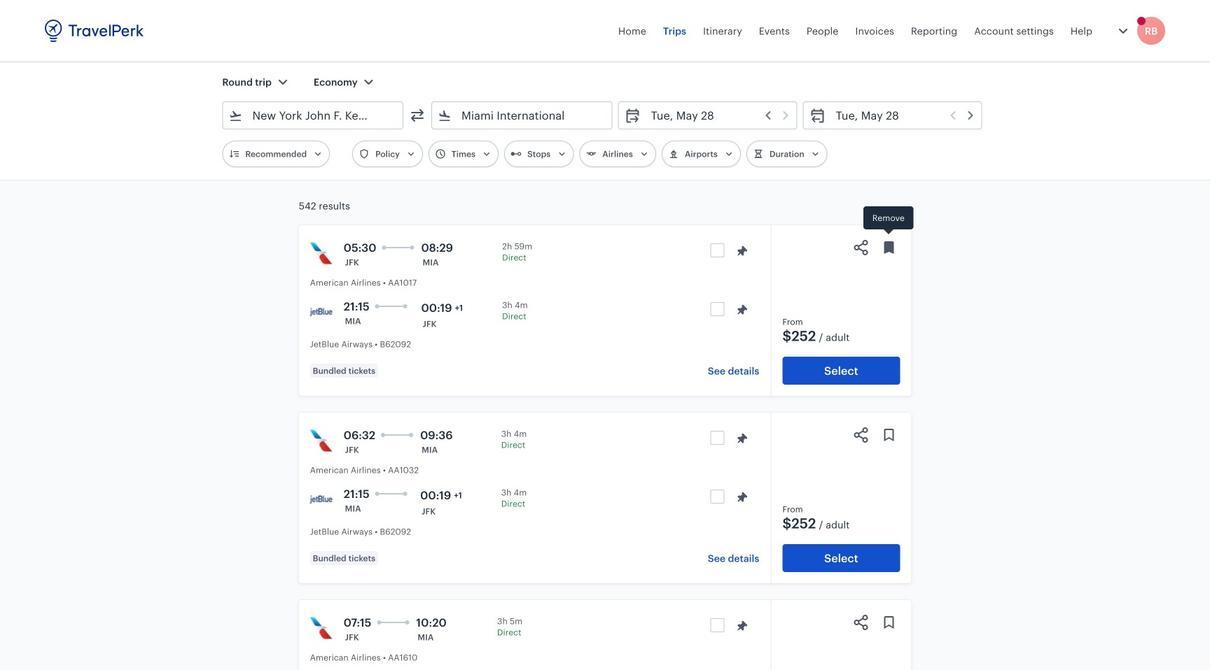 Task type: locate. For each thing, give the bounding box(es) containing it.
american airlines image
[[310, 430, 332, 452], [310, 618, 332, 640]]

jetblue airways image
[[310, 301, 332, 324]]

0 vertical spatial american airlines image
[[310, 430, 332, 452]]

2 american airlines image from the top
[[310, 618, 332, 640]]

1 vertical spatial american airlines image
[[310, 618, 332, 640]]

1 american airlines image from the top
[[310, 430, 332, 452]]

tooltip
[[863, 207, 914, 237]]



Task type: vqa. For each thing, say whether or not it's contained in the screenshot.
'ADD FIRST TRAVELER' search field in the bottom left of the page
no



Task type: describe. For each thing, give the bounding box(es) containing it.
From search field
[[243, 104, 384, 127]]

Return field
[[826, 104, 976, 127]]

american airlines image
[[310, 242, 332, 265]]

To search field
[[452, 104, 594, 127]]

jetblue airways image
[[310, 489, 332, 511]]

Depart field
[[641, 104, 791, 127]]



